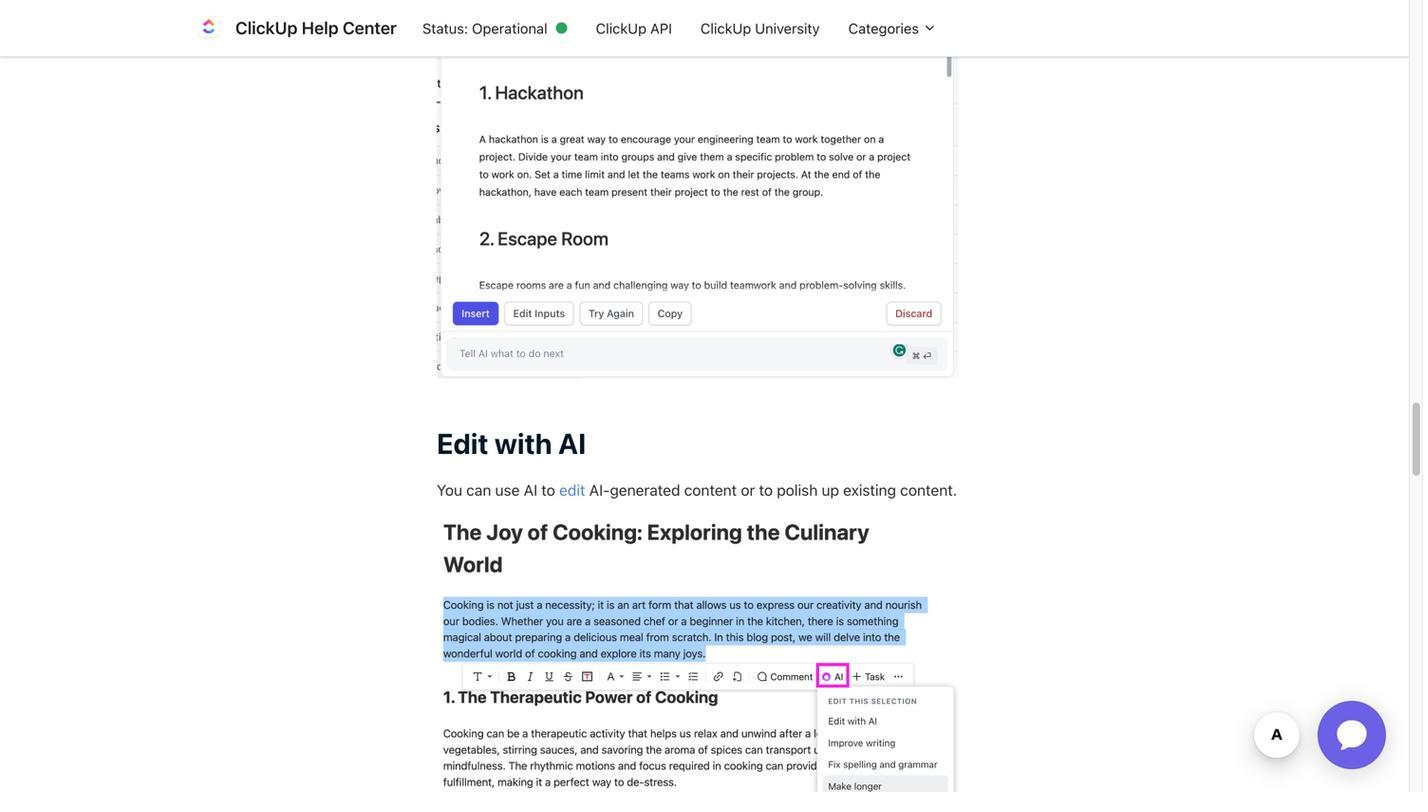 Task type: vqa. For each thing, say whether or not it's contained in the screenshot.
You can use AI to edit AI-generated content or to polish up existing content. at the bottom of page
yes



Task type: describe. For each thing, give the bounding box(es) containing it.
1 to from the left
[[542, 481, 555, 499]]

categories button
[[834, 10, 952, 46]]

existing
[[844, 481, 897, 499]]

0 vertical spatial ai
[[558, 427, 586, 460]]

operational
[[472, 20, 548, 36]]

edit with ai
[[437, 427, 586, 460]]

clickup for clickup university
[[701, 20, 751, 36]]

api
[[651, 20, 672, 36]]

status: operational
[[423, 20, 548, 36]]

you can use ai to edit ai-generated content or to polish up existing content.
[[437, 481, 957, 499]]

clickup help help center home page image
[[194, 13, 224, 43]]

screenshot showing the generated content from the prompt 'activities for engineering team off site.' with 2 of several ai-generated suggestions, 'hackathon and escape room. there are edit and repromopt buttons at the bottom of the ai modal, 'insert, edit inputs, tray again, copy, and discard.' click the above link for more info on how to use this tool. image
[[437, 0, 959, 379]]

clickup api link
[[582, 10, 687, 46]]

university
[[755, 20, 820, 36]]

up
[[822, 481, 840, 499]]

content
[[684, 481, 737, 499]]

help
[[302, 18, 339, 38]]

clickup university
[[701, 20, 820, 36]]

ai-
[[589, 481, 610, 499]]

edit
[[437, 427, 489, 460]]

clickup api
[[596, 20, 672, 36]]

or
[[741, 481, 755, 499]]

screenshot of the edit options avaialble in the ai edit modal. click the above article link for a description of all the prompts in the edit modal. image
[[437, 517, 959, 792]]

edit
[[559, 481, 585, 499]]



Task type: locate. For each thing, give the bounding box(es) containing it.
1 vertical spatial ai
[[524, 481, 538, 499]]

2 horizontal spatial clickup
[[701, 20, 751, 36]]

2 to from the left
[[759, 481, 773, 499]]

categories
[[849, 20, 923, 36]]

use
[[495, 481, 520, 499]]

polish
[[777, 481, 818, 499]]

clickup
[[236, 18, 298, 38], [596, 20, 647, 36], [701, 20, 751, 36]]

with
[[495, 427, 552, 460]]

clickup help center link
[[194, 13, 408, 43]]

clickup left help
[[236, 18, 298, 38]]

clickup for clickup help center
[[236, 18, 298, 38]]

clickup help center
[[236, 18, 397, 38]]

you
[[437, 481, 463, 499]]

0 horizontal spatial ai
[[524, 481, 538, 499]]

clickup left the api
[[596, 20, 647, 36]]

status:
[[423, 20, 468, 36]]

to
[[542, 481, 555, 499], [759, 481, 773, 499]]

edit link
[[559, 481, 585, 499]]

application
[[1295, 678, 1409, 792]]

0 horizontal spatial to
[[542, 481, 555, 499]]

clickup university link
[[687, 10, 834, 46]]

ai up edit link at the left
[[558, 427, 586, 460]]

to left edit link at the left
[[542, 481, 555, 499]]

1 horizontal spatial clickup
[[596, 20, 647, 36]]

content.
[[901, 481, 957, 499]]

1 horizontal spatial to
[[759, 481, 773, 499]]

ai
[[558, 427, 586, 460], [524, 481, 538, 499]]

to right or
[[759, 481, 773, 499]]

generated
[[610, 481, 680, 499]]

0 horizontal spatial clickup
[[236, 18, 298, 38]]

can
[[466, 481, 491, 499]]

center
[[343, 18, 397, 38]]

clickup left 'university'
[[701, 20, 751, 36]]

ai right use
[[524, 481, 538, 499]]

clickup for clickup api
[[596, 20, 647, 36]]

1 horizontal spatial ai
[[558, 427, 586, 460]]



